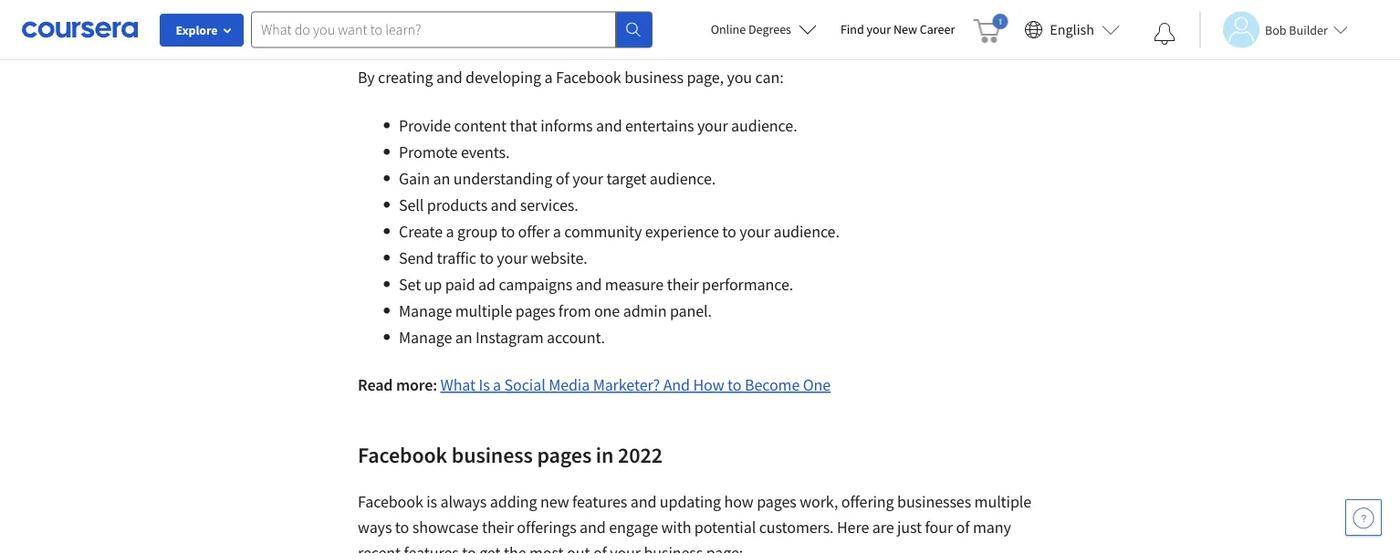 Task type: locate. For each thing, give the bounding box(es) containing it.
that
[[510, 116, 538, 136]]

business
[[625, 67, 684, 88], [452, 441, 533, 468], [644, 543, 703, 554]]

facebook up is
[[358, 441, 447, 468]]

find your new career
[[841, 21, 955, 37]]

your up 'performance.'
[[740, 221, 771, 242]]

right
[[649, 0, 681, 15]]

0 vertical spatial potential
[[358, 20, 419, 40]]

with down updating at bottom
[[662, 517, 692, 538]]

facebook up ways
[[358, 492, 423, 512]]

of right out
[[593, 543, 607, 554]]

1 horizontal spatial features
[[573, 492, 628, 512]]

you inside the ']. with the right strategies, you may be able to connect with many potential customers on facebook and use the platform to grow your business.'
[[757, 0, 782, 15]]

by creating and developing a facebook business page, you can:
[[358, 67, 787, 88]]

may
[[785, 0, 815, 15]]

how
[[725, 492, 754, 512]]

0 horizontal spatial their
[[482, 517, 514, 538]]

2 vertical spatial of
[[593, 543, 607, 554]]

you
[[757, 0, 782, 15], [727, 67, 753, 88]]

1 vertical spatial with
[[662, 517, 692, 538]]

1 manage from the top
[[399, 301, 452, 321]]

adding
[[490, 492, 537, 512]]

english
[[1050, 21, 1095, 39]]

multiple right businesses
[[975, 492, 1032, 512]]

many left english button in the top right of the page
[[979, 0, 1017, 15]]

pages
[[516, 301, 556, 321], [537, 441, 592, 468], [757, 492, 797, 512]]

the right get
[[504, 543, 526, 554]]

a
[[545, 67, 553, 88], [446, 221, 454, 242], [553, 221, 561, 242], [493, 375, 501, 395]]

business up entertains
[[625, 67, 684, 88]]

is
[[427, 492, 437, 512]]

services.
[[520, 195, 579, 216]]

1 vertical spatial the
[[642, 20, 665, 40]]

0 vertical spatial many
[[979, 0, 1017, 15]]

with
[[946, 0, 976, 15], [662, 517, 692, 538]]

become
[[745, 375, 800, 395]]

to up ad
[[480, 248, 494, 268]]

1 horizontal spatial an
[[455, 327, 473, 348]]

gain
[[399, 168, 430, 189]]

your
[[785, 20, 816, 40], [867, 21, 891, 37], [698, 116, 728, 136], [573, 168, 603, 189], [740, 221, 771, 242], [497, 248, 528, 268], [610, 543, 641, 554]]

pages up 'customers.'
[[757, 492, 797, 512]]

new
[[894, 21, 918, 37]]

1 vertical spatial features
[[404, 543, 459, 554]]

1 vertical spatial you
[[727, 67, 753, 88]]

1 vertical spatial manage
[[399, 327, 452, 348]]

to right ways
[[395, 517, 409, 538]]

an left instagram
[[455, 327, 473, 348]]

an right the gain
[[433, 168, 450, 189]]

their up get
[[482, 517, 514, 538]]

entertains
[[626, 116, 694, 136]]

1 vertical spatial their
[[482, 517, 514, 538]]

audience. up experience at top
[[650, 168, 716, 189]]

multiple inside facebook is always adding new features and updating how pages work, offering businesses multiple ways to showcase their offerings and engage with potential customers. here are just four of many recent features to get the most out of your business page:
[[975, 492, 1032, 512]]

can:
[[756, 67, 784, 88]]

you up the degrees
[[757, 0, 782, 15]]

1 horizontal spatial of
[[593, 543, 607, 554]]

you left the can:
[[727, 67, 753, 88]]

0 vertical spatial you
[[757, 0, 782, 15]]

customers
[[423, 20, 493, 40]]

coursera image
[[22, 15, 138, 44]]

1 vertical spatial audience.
[[650, 168, 716, 189]]

1 vertical spatial pages
[[537, 441, 592, 468]]

ad
[[479, 274, 496, 295]]

your down may
[[785, 20, 816, 40]]

business up adding
[[452, 441, 533, 468]]

account.
[[547, 327, 605, 348]]

developing
[[466, 67, 542, 88]]

and down with at the left top
[[586, 20, 612, 40]]

pages down campaigns
[[516, 301, 556, 321]]

your inside 'link'
[[867, 21, 891, 37]]

bob builder
[[1266, 21, 1328, 38]]

career
[[920, 21, 955, 37]]

]. with the right strategies, you may be able to connect with many potential customers on facebook and use the platform to grow your business.
[[358, 0, 1017, 40]]

explore button
[[160, 14, 244, 47]]

a right developing
[[545, 67, 553, 88]]

None search field
[[251, 11, 653, 48]]

0 vertical spatial pages
[[516, 301, 556, 321]]

1 vertical spatial of
[[957, 517, 970, 538]]

0 vertical spatial of
[[556, 168, 570, 189]]

of
[[556, 168, 570, 189], [957, 517, 970, 538], [593, 543, 607, 554]]

most
[[530, 543, 564, 554]]

their inside provide content that informs and entertains your audience. promote events. gain an understanding of your target audience. sell products and services. create a group to offer a community experience to your audience. send traffic to your website. set up paid ad campaigns and measure their performance. manage multiple pages from one admin panel. manage an instagram account.
[[667, 274, 699, 295]]

performance.
[[702, 274, 794, 295]]

many
[[979, 0, 1017, 15], [973, 517, 1012, 538]]

the inside facebook is always adding new features and updating how pages work, offering businesses multiple ways to showcase their offerings and engage with potential customers. here are just four of many recent features to get the most out of your business page:
[[504, 543, 526, 554]]

potential
[[358, 20, 419, 40], [695, 517, 756, 538]]

0 vertical spatial with
[[946, 0, 976, 15]]

and up "from"
[[576, 274, 602, 295]]

offerings
[[517, 517, 577, 538]]

1 horizontal spatial their
[[667, 274, 699, 295]]

social
[[505, 375, 546, 395]]

many inside the ']. with the right strategies, you may be able to connect with many potential customers on facebook and use the platform to grow your business.'
[[979, 0, 1017, 15]]

0 vertical spatial the
[[624, 0, 646, 15]]

0 vertical spatial features
[[573, 492, 628, 512]]

read
[[358, 375, 393, 395]]

multiple inside provide content that informs and entertains your audience. promote events. gain an understanding of your target audience. sell products and services. create a group to offer a community experience to your audience. send traffic to your website. set up paid ad campaigns and measure their performance. manage multiple pages from one admin panel. manage an instagram account.
[[455, 301, 513, 321]]

and up out
[[580, 517, 606, 538]]

your right find
[[867, 21, 891, 37]]

customers.
[[759, 517, 834, 538]]

pages inside facebook is always adding new features and updating how pages work, offering businesses multiple ways to showcase their offerings and engage with potential customers. here are just four of many recent features to get the most out of your business page:
[[757, 492, 797, 512]]

one
[[803, 375, 831, 395]]

their up panel.
[[667, 274, 699, 295]]

able
[[838, 0, 868, 15]]

2 vertical spatial pages
[[757, 492, 797, 512]]

multiple down ad
[[455, 301, 513, 321]]

of up services.
[[556, 168, 570, 189]]

features up engage
[[573, 492, 628, 512]]

what
[[441, 375, 476, 395]]

business down engage
[[644, 543, 703, 554]]

1 horizontal spatial with
[[946, 0, 976, 15]]

events.
[[461, 142, 510, 163]]

the down right
[[642, 20, 665, 40]]

be
[[818, 0, 835, 15]]

pages left in
[[537, 441, 592, 468]]

audience. up 'performance.'
[[774, 221, 840, 242]]

0 vertical spatial multiple
[[455, 301, 513, 321]]

find your new career link
[[832, 18, 965, 41]]

features down showcase
[[404, 543, 459, 554]]

2 manage from the top
[[399, 327, 452, 348]]

audience. down the can:
[[732, 116, 798, 136]]

1 vertical spatial many
[[973, 517, 1012, 538]]

2 vertical spatial audience.
[[774, 221, 840, 242]]

target
[[607, 168, 647, 189]]

bob
[[1266, 21, 1287, 38]]

2 vertical spatial the
[[504, 543, 526, 554]]

1 horizontal spatial multiple
[[975, 492, 1032, 512]]

your down engage
[[610, 543, 641, 554]]

with inside facebook is always adding new features and updating how pages work, offering businesses multiple ways to showcase their offerings and engage with potential customers. here are just four of many recent features to get the most out of your business page:
[[662, 517, 692, 538]]

potential up creating on the left top
[[358, 20, 419, 40]]

1 vertical spatial multiple
[[975, 492, 1032, 512]]

0 vertical spatial business
[[625, 67, 684, 88]]

potential up page:
[[695, 517, 756, 538]]

many right four
[[973, 517, 1012, 538]]

0 horizontal spatial potential
[[358, 20, 419, 40]]

of right four
[[957, 517, 970, 538]]

0 vertical spatial manage
[[399, 301, 452, 321]]

page:
[[707, 543, 744, 554]]

1 horizontal spatial you
[[757, 0, 782, 15]]

0 horizontal spatial with
[[662, 517, 692, 538]]

your down offer
[[497, 248, 528, 268]]

with up the career
[[946, 0, 976, 15]]

in
[[596, 441, 614, 468]]

0 horizontal spatial of
[[556, 168, 570, 189]]

0 horizontal spatial multiple
[[455, 301, 513, 321]]

manage
[[399, 301, 452, 321], [399, 327, 452, 348]]

online
[[711, 21, 746, 37]]

and right informs
[[596, 116, 622, 136]]

your inside the ']. with the right strategies, you may be able to connect with many potential customers on facebook and use the platform to grow your business.'
[[785, 20, 816, 40]]

by
[[358, 67, 375, 88]]

campaigns
[[499, 274, 573, 295]]

manage down up
[[399, 301, 452, 321]]

bob builder button
[[1200, 11, 1349, 48]]

manage up more:
[[399, 327, 452, 348]]

traffic
[[437, 248, 477, 268]]

1 horizontal spatial potential
[[695, 517, 756, 538]]

audience.
[[732, 116, 798, 136], [650, 168, 716, 189], [774, 221, 840, 242]]

0 vertical spatial an
[[433, 168, 450, 189]]

1 vertical spatial potential
[[695, 517, 756, 538]]

2 vertical spatial business
[[644, 543, 703, 554]]

facebook down ].
[[517, 20, 583, 40]]

to
[[871, 0, 885, 15], [730, 20, 744, 40], [501, 221, 515, 242], [723, 221, 737, 242], [480, 248, 494, 268], [728, 375, 742, 395], [395, 517, 409, 538], [462, 543, 476, 554]]

facebook is always adding new features and updating how pages work, offering businesses multiple ways to showcase their offerings and engage with potential customers. here are just four of many recent features to get the most out of your business page:
[[358, 492, 1032, 554]]

0 vertical spatial their
[[667, 274, 699, 295]]

work,
[[800, 492, 839, 512]]

use
[[615, 20, 639, 40]]

the up use
[[624, 0, 646, 15]]



Task type: vqa. For each thing, say whether or not it's contained in the screenshot.
at within the Financial Management Graduate Certificate Offered by University of Illinois at Urbana-Champaign
no



Task type: describe. For each thing, give the bounding box(es) containing it.
content
[[454, 116, 507, 136]]

and inside the ']. with the right strategies, you may be able to connect with many potential customers on facebook and use the platform to grow your business.'
[[586, 20, 612, 40]]

is
[[479, 375, 490, 395]]

].
[[577, 0, 586, 15]]

out
[[567, 543, 590, 554]]

a right is
[[493, 375, 501, 395]]

get
[[480, 543, 501, 554]]

send
[[399, 248, 434, 268]]

to left get
[[462, 543, 476, 554]]

0 horizontal spatial an
[[433, 168, 450, 189]]

businesses
[[898, 492, 972, 512]]

potential inside facebook is always adding new features and updating how pages work, offering businesses multiple ways to showcase their offerings and engage with potential customers. here are just four of many recent features to get the most out of your business page:
[[695, 517, 756, 538]]

a up traffic
[[446, 221, 454, 242]]

engage
[[609, 517, 658, 538]]

to left offer
[[501, 221, 515, 242]]

and right creating on the left top
[[436, 67, 463, 88]]

just
[[898, 517, 922, 538]]

grow
[[747, 20, 782, 40]]

to right experience at top
[[723, 221, 737, 242]]

facebook up informs
[[556, 67, 622, 88]]

admin
[[623, 301, 667, 321]]

builder
[[1290, 21, 1328, 38]]

showcase
[[413, 517, 479, 538]]

facebook business pages in 2022
[[358, 441, 663, 468]]

show notifications image
[[1154, 23, 1176, 45]]

and down understanding on the top left
[[491, 195, 517, 216]]

page,
[[687, 67, 724, 88]]

products
[[427, 195, 488, 216]]

recent
[[358, 543, 401, 554]]

media
[[549, 375, 590, 395]]

to left grow
[[730, 20, 744, 40]]

help center image
[[1353, 507, 1375, 529]]

group
[[457, 221, 498, 242]]

offer
[[518, 221, 550, 242]]

business.
[[819, 20, 882, 40]]

are
[[873, 517, 894, 538]]

website.
[[531, 248, 588, 268]]

understanding
[[454, 168, 553, 189]]

facebook inside the ']. with the right strategies, you may be able to connect with many potential customers on facebook and use the platform to grow your business.'
[[517, 20, 583, 40]]

1 vertical spatial business
[[452, 441, 533, 468]]

what is a social media marketer? and how to become one link
[[441, 375, 831, 395]]

community
[[565, 221, 642, 242]]

english button
[[1018, 0, 1128, 59]]

find
[[841, 21, 865, 37]]

on
[[497, 20, 514, 40]]

up
[[424, 274, 442, 295]]

0 horizontal spatial you
[[727, 67, 753, 88]]

their inside facebook is always adding new features and updating how pages work, offering businesses multiple ways to showcase their offerings and engage with potential customers. here are just four of many recent features to get the most out of your business page:
[[482, 517, 514, 538]]

instagram
[[476, 327, 544, 348]]

and
[[664, 375, 690, 395]]

of inside provide content that informs and entertains your audience. promote events. gain an understanding of your target audience. sell products and services. create a group to offer a community experience to your audience. send traffic to your website. set up paid ad campaigns and measure their performance. manage multiple pages from one admin panel. manage an instagram account.
[[556, 168, 570, 189]]

a right offer
[[553, 221, 561, 242]]

explore
[[176, 22, 218, 38]]

What do you want to learn? text field
[[251, 11, 616, 48]]

shopping cart: 1 item image
[[974, 14, 1008, 43]]

marketer?
[[593, 375, 660, 395]]

offering
[[842, 492, 895, 512]]

new
[[541, 492, 569, 512]]

your left target
[[573, 168, 603, 189]]

experience
[[645, 221, 719, 242]]

your down page,
[[698, 116, 728, 136]]

from
[[559, 301, 591, 321]]

business inside facebook is always adding new features and updating how pages work, offering businesses multiple ways to showcase their offerings and engage with potential customers. here are just four of many recent features to get the most out of your business page:
[[644, 543, 703, 554]]

with
[[590, 0, 621, 15]]

how
[[694, 375, 725, 395]]

pages inside provide content that informs and entertains your audience. promote events. gain an understanding of your target audience. sell products and services. create a group to offer a community experience to your audience. send traffic to your website. set up paid ad campaigns and measure their performance. manage multiple pages from one admin panel. manage an instagram account.
[[516, 301, 556, 321]]

creating
[[378, 67, 433, 88]]

and up engage
[[631, 492, 657, 512]]

potential inside the ']. with the right strategies, you may be able to connect with many potential customers on facebook and use the platform to grow your business.'
[[358, 20, 419, 40]]

informs
[[541, 116, 593, 136]]

online degrees
[[711, 21, 792, 37]]

many inside facebook is always adding new features and updating how pages work, offering businesses multiple ways to showcase their offerings and engage with potential customers. here are just four of many recent features to get the most out of your business page:
[[973, 517, 1012, 538]]

to right able
[[871, 0, 885, 15]]

ways
[[358, 517, 392, 538]]

provide content that informs and entertains your audience. promote events. gain an understanding of your target audience. sell products and services. create a group to offer a community experience to your audience. send traffic to your website. set up paid ad campaigns and measure their performance. manage multiple pages from one admin panel. manage an instagram account.
[[399, 116, 843, 348]]

0 horizontal spatial features
[[404, 543, 459, 554]]

updating
[[660, 492, 721, 512]]

set
[[399, 274, 421, 295]]

connect
[[888, 0, 942, 15]]

0 vertical spatial audience.
[[732, 116, 798, 136]]

create
[[399, 221, 443, 242]]

promote
[[399, 142, 458, 163]]

2 horizontal spatial of
[[957, 517, 970, 538]]

to right how
[[728, 375, 742, 395]]

paid
[[445, 274, 475, 295]]

read more: what is a social media marketer? and how to become one
[[358, 375, 831, 395]]

here
[[837, 517, 870, 538]]

measure
[[605, 274, 664, 295]]

four
[[926, 517, 953, 538]]

your inside facebook is always adding new features and updating how pages work, offering businesses multiple ways to showcase their offerings and engage with potential customers. here are just four of many recent features to get the most out of your business page:
[[610, 543, 641, 554]]

with inside the ']. with the right strategies, you may be able to connect with many potential customers on facebook and use the platform to grow your business.'
[[946, 0, 976, 15]]

degrees
[[749, 21, 792, 37]]

facebook inside facebook is always adding new features and updating how pages work, offering businesses multiple ways to showcase their offerings and engage with potential customers. here are just four of many recent features to get the most out of your business page:
[[358, 492, 423, 512]]

2022
[[618, 441, 663, 468]]

panel.
[[670, 301, 712, 321]]

platform
[[668, 20, 727, 40]]

strategies,
[[685, 0, 754, 15]]

provide
[[399, 116, 451, 136]]

online degrees button
[[696, 9, 832, 49]]

1 vertical spatial an
[[455, 327, 473, 348]]

always
[[441, 492, 487, 512]]

one
[[594, 301, 620, 321]]



